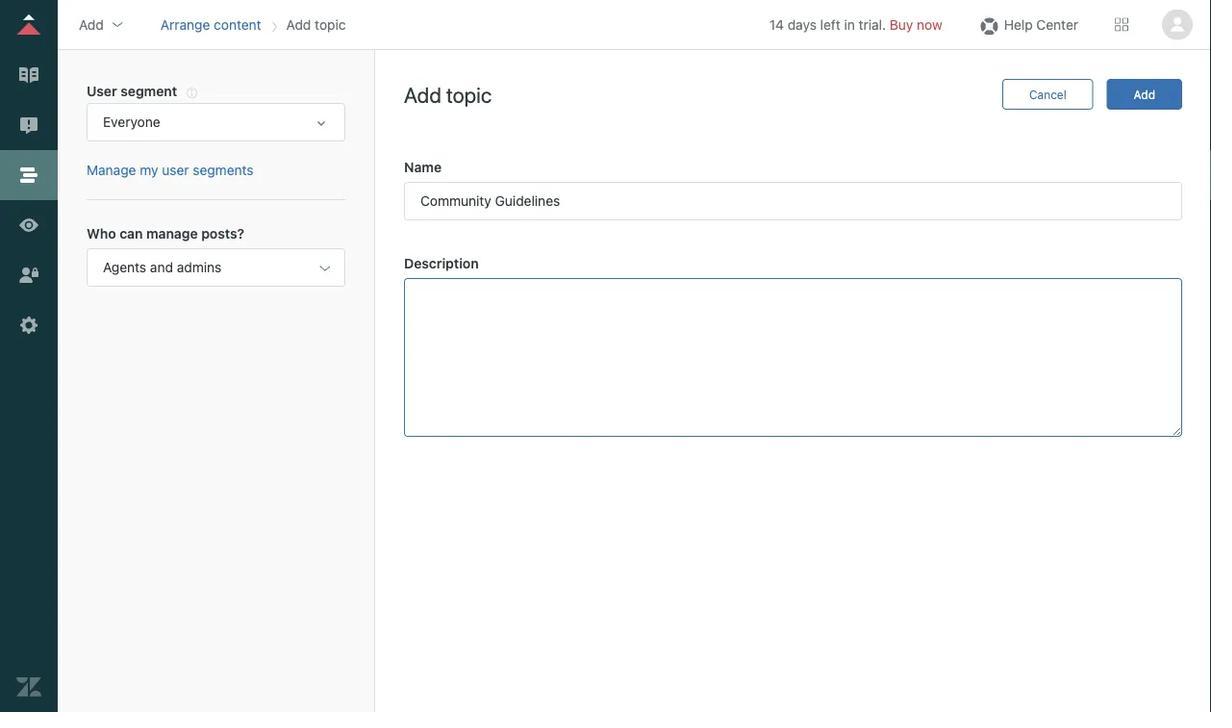 Task type: locate. For each thing, give the bounding box(es) containing it.
0 vertical spatial add topic
[[287, 16, 346, 32]]

add topic up name
[[404, 82, 492, 107]]

days
[[788, 16, 817, 32]]

add up user
[[79, 16, 104, 32]]

zendesk image
[[16, 675, 41, 700]]

0 horizontal spatial topic
[[315, 16, 346, 32]]

1 vertical spatial topic
[[447, 82, 492, 107]]

settings image
[[16, 313, 41, 338]]

add
[[79, 16, 104, 32], [287, 16, 311, 32], [404, 82, 442, 107]]

None submit
[[1108, 79, 1183, 110]]

customize design image
[[16, 213, 41, 238]]

add up name
[[404, 82, 442, 107]]

1 horizontal spatial add
[[287, 16, 311, 32]]

my
[[140, 162, 158, 178]]

1 horizontal spatial add topic
[[404, 82, 492, 107]]

add inside dropdown button
[[79, 16, 104, 32]]

user segment
[[87, 83, 177, 99]]

0 horizontal spatial add topic
[[287, 16, 346, 32]]

user
[[87, 83, 117, 99]]

agents and admins
[[103, 259, 222, 275]]

cancel link
[[1003, 79, 1094, 110]]

now
[[918, 16, 943, 32]]

add right content
[[287, 16, 311, 32]]

add topic
[[287, 16, 346, 32], [404, 82, 492, 107]]

navigation
[[157, 10, 350, 39]]

agents and admins link
[[87, 248, 346, 287]]

manage articles image
[[16, 63, 41, 88]]

moderate content image
[[16, 113, 41, 138]]

user permissions image
[[16, 263, 41, 288]]

cancel
[[1030, 88, 1067, 101]]

0 horizontal spatial add
[[79, 16, 104, 32]]

add topic right content
[[287, 16, 346, 32]]

and
[[150, 259, 173, 275]]

arrange content
[[161, 16, 261, 32]]

topic
[[315, 16, 346, 32], [447, 82, 492, 107]]

Name text field
[[404, 182, 1183, 220]]



Task type: vqa. For each thing, say whether or not it's contained in the screenshot.
the 14
yes



Task type: describe. For each thing, give the bounding box(es) containing it.
manage
[[87, 162, 136, 178]]

0 vertical spatial topic
[[315, 16, 346, 32]]

can
[[120, 226, 143, 242]]

user
[[162, 162, 189, 178]]

in
[[845, 16, 856, 32]]

1 horizontal spatial topic
[[447, 82, 492, 107]]

segments
[[193, 162, 254, 178]]

2 horizontal spatial add
[[404, 82, 442, 107]]

everyone
[[103, 114, 160, 130]]

zendesk products image
[[1116, 18, 1129, 31]]

arrange content image
[[16, 163, 41, 188]]

who
[[87, 226, 116, 242]]

content
[[214, 16, 261, 32]]

navigation containing arrange content
[[157, 10, 350, 39]]

14 days left in trial. buy now
[[770, 16, 943, 32]]

trial.
[[859, 16, 887, 32]]

manage
[[146, 226, 198, 242]]

Description text field
[[404, 278, 1183, 437]]

center
[[1037, 16, 1079, 32]]

buy
[[890, 16, 914, 32]]

arrange content link
[[161, 16, 261, 32]]

add topic inside navigation
[[287, 16, 346, 32]]

agents
[[103, 259, 146, 275]]

14
[[770, 16, 785, 32]]

manage my user segments
[[87, 162, 254, 178]]

admins
[[177, 259, 222, 275]]

help center
[[1005, 16, 1079, 32]]

everyone button
[[87, 103, 346, 142]]

add inside navigation
[[287, 16, 311, 32]]

add button
[[73, 10, 131, 39]]

help center button
[[972, 10, 1085, 39]]

description
[[404, 256, 479, 271]]

left
[[821, 16, 841, 32]]

help
[[1005, 16, 1034, 32]]

manage my user segments link
[[87, 162, 254, 178]]

arrange
[[161, 16, 210, 32]]

posts?
[[201, 226, 245, 242]]

1 vertical spatial add topic
[[404, 82, 492, 107]]

segment
[[121, 83, 177, 99]]

who can manage posts?
[[87, 226, 245, 242]]

name
[[404, 159, 442, 175]]



